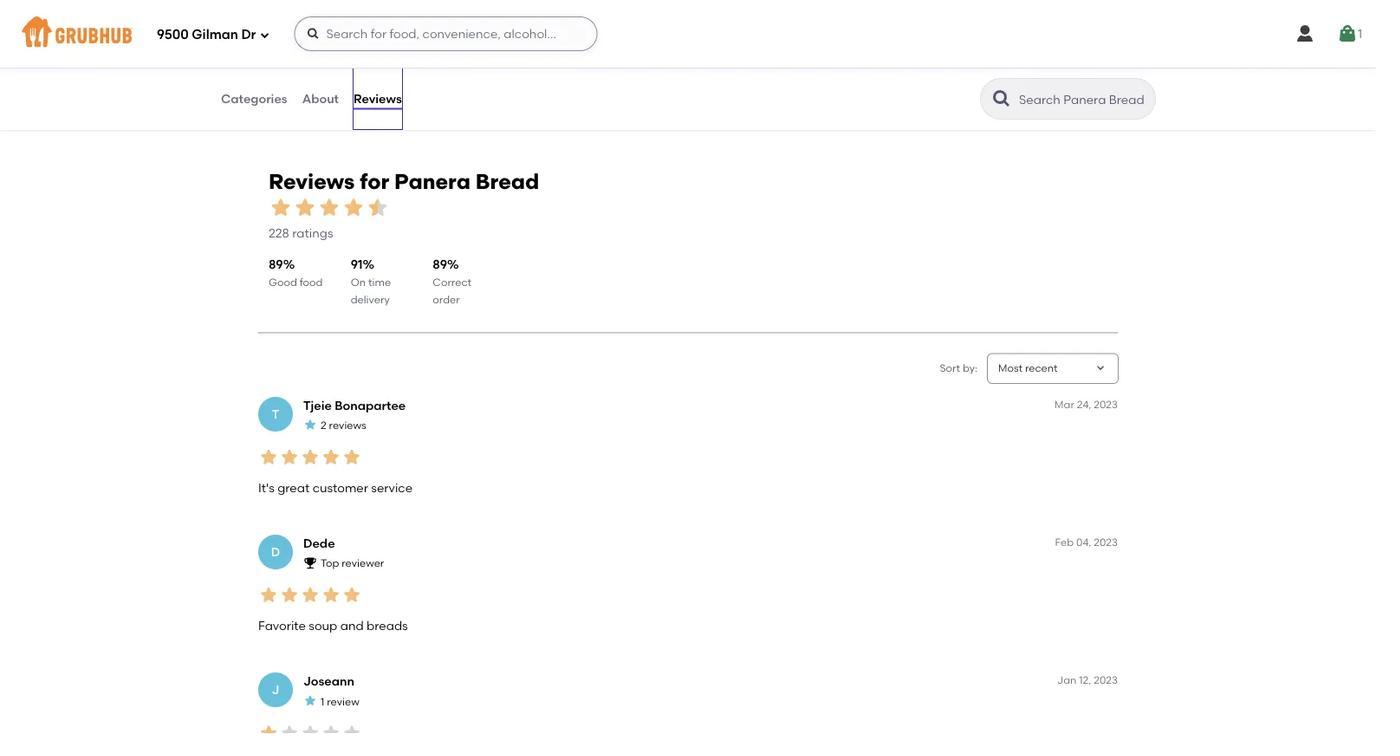 Task type: vqa. For each thing, say whether or not it's contained in the screenshot.
Reviews
yes



Task type: describe. For each thing, give the bounding box(es) containing it.
favorite soup and breads
[[258, 618, 408, 633]]

35–50 min $6.99 delivery
[[245, 59, 313, 87]]

89 good food
[[269, 257, 323, 288]]

35–50 min $5.99 delivery
[[555, 59, 622, 87]]

breads
[[367, 618, 408, 633]]

Search for food, convenience, alcohol... search field
[[294, 16, 598, 51]]

wendy's
[[245, 15, 303, 31]]

delivery inside "91 on time delivery"
[[351, 293, 390, 306]]

ratings for 109 ratings
[[471, 78, 512, 92]]

reviews
[[329, 419, 366, 432]]

9500 gilman dr
[[157, 27, 256, 43]]

3 2023 from the top
[[1094, 674, 1118, 686]]

main navigation navigation
[[0, 0, 1376, 68]]

recent
[[1025, 362, 1058, 374]]

ihop
[[555, 15, 591, 31]]

subscription pass image
[[245, 37, 263, 51]]

25–40 min $3.99 delivery
[[865, 59, 932, 87]]

129 ratings
[[1069, 78, 1131, 92]]

service
[[371, 480, 413, 495]]

food
[[300, 276, 323, 288]]

0 horizontal spatial svg image
[[260, 30, 270, 40]]

sort
[[940, 362, 960, 374]]

feb
[[1055, 536, 1074, 548]]

tjeie  bonapartee
[[303, 398, 406, 413]]

most
[[999, 362, 1023, 374]]

35–50 for ihop
[[555, 59, 586, 72]]

2
[[321, 419, 327, 432]]

d
[[271, 545, 280, 559]]

tjeie
[[303, 398, 332, 413]]

it's
[[258, 480, 275, 495]]

for
[[360, 169, 389, 194]]

delivery for 129 ratings
[[893, 74, 932, 87]]

order
[[433, 293, 460, 306]]

12,
[[1079, 674, 1092, 686]]

american for ihop
[[579, 37, 629, 50]]

dede
[[303, 536, 335, 551]]

1 horizontal spatial svg image
[[1295, 23, 1316, 44]]

bonapartee
[[335, 398, 406, 413]]

89 for 89 good food
[[269, 257, 283, 271]]

228 ratings
[[269, 226, 333, 240]]

min for wendy's
[[278, 59, 297, 72]]

search icon image
[[992, 88, 1012, 109]]

jan
[[1057, 674, 1077, 686]]

top reviewer
[[321, 557, 384, 570]]

soup
[[309, 618, 337, 633]]

mar 24, 2023
[[1055, 398, 1118, 410]]

it's great customer service
[[258, 480, 413, 495]]

1 for 1
[[1358, 26, 1363, 41]]

trophy icon image
[[303, 556, 317, 570]]

gilman
[[192, 27, 238, 43]]

228
[[269, 226, 289, 240]]

109
[[449, 78, 468, 92]]

1 review
[[321, 695, 359, 708]]

j
[[272, 683, 279, 697]]

reviews button
[[353, 68, 403, 130]]

favorite
[[258, 618, 306, 633]]

2 reviews
[[321, 419, 366, 432]]

mar
[[1055, 398, 1075, 410]]

min for ihop
[[588, 59, 607, 72]]

svg image inside 1 button
[[1337, 23, 1358, 44]]

ratings for 228 ratings
[[292, 226, 333, 240]]

Search Panera Bread search field
[[1018, 91, 1150, 107]]

$3.99
[[865, 74, 890, 87]]

top
[[321, 557, 339, 570]]

time
[[368, 276, 391, 288]]

bread
[[476, 169, 539, 194]]

feb 04, 2023
[[1055, 536, 1118, 548]]

0 horizontal spatial svg image
[[306, 27, 320, 41]]



Task type: locate. For each thing, give the bounding box(es) containing it.
reviews
[[354, 91, 402, 106], [269, 169, 355, 194]]

1 for 1 review
[[321, 695, 324, 708]]

and
[[340, 618, 364, 633]]

35–50 for wendy's
[[245, 59, 276, 72]]

most recent
[[999, 362, 1058, 374]]

about
[[302, 91, 339, 106]]

panera
[[394, 169, 471, 194]]

reviews right about
[[354, 91, 402, 106]]

0 horizontal spatial 35–50
[[245, 59, 276, 72]]

reviews for reviews for panera bread
[[269, 169, 355, 194]]

min down wendy's
[[278, 59, 297, 72]]

89 up correct
[[433, 257, 447, 271]]

min right 25–40
[[898, 59, 916, 72]]

04,
[[1077, 536, 1092, 548]]

1 horizontal spatial 1
[[1358, 26, 1363, 41]]

star icon image
[[442, 58, 456, 72], [456, 58, 470, 72], [470, 58, 484, 72], [484, 58, 498, 72], [498, 58, 512, 72], [498, 58, 512, 72], [752, 58, 766, 72], [766, 58, 780, 72], [780, 58, 794, 72], [794, 58, 808, 72], [808, 58, 821, 72], [808, 58, 821, 72], [1062, 58, 1076, 72], [1076, 58, 1090, 72], [1090, 58, 1103, 72], [1103, 58, 1117, 72], [1117, 58, 1131, 72], [1117, 58, 1131, 72], [269, 196, 293, 220], [293, 196, 317, 220], [317, 196, 342, 220], [342, 196, 366, 220], [366, 196, 390, 220], [366, 196, 390, 220], [303, 418, 317, 432], [258, 447, 279, 468], [279, 447, 300, 468], [300, 447, 321, 468], [321, 447, 342, 468], [342, 447, 362, 468], [258, 585, 279, 606], [279, 585, 300, 606], [300, 585, 321, 606], [321, 585, 342, 606], [342, 585, 362, 606], [303, 694, 317, 708], [258, 723, 279, 734], [279, 723, 300, 734], [300, 723, 321, 734], [321, 723, 342, 734], [342, 723, 362, 734]]

1 35–50 from the left
[[245, 59, 276, 72]]

2 min from the left
[[588, 59, 607, 72]]

109 ratings
[[449, 78, 512, 92]]

2023 right 12, at the right bottom
[[1094, 674, 1118, 686]]

delivery up about
[[273, 74, 313, 87]]

1 horizontal spatial american
[[579, 37, 629, 50]]

25–40
[[865, 59, 895, 72]]

ratings for 80 ratings
[[780, 78, 821, 92]]

2023 for it's great customer service
[[1094, 398, 1118, 410]]

ratings right 228 on the left top
[[292, 226, 333, 240]]

min
[[278, 59, 297, 72], [588, 59, 607, 72], [898, 59, 916, 72]]

ratings right 109 at left top
[[471, 78, 512, 92]]

2 89 from the left
[[433, 257, 447, 271]]

0 horizontal spatial american
[[270, 37, 319, 50]]

35–50 up $5.99
[[555, 59, 586, 72]]

0 vertical spatial reviews
[[354, 91, 402, 106]]

by:
[[963, 362, 978, 374]]

correct
[[433, 276, 472, 288]]

0 horizontal spatial 89
[[269, 257, 283, 271]]

customer
[[313, 480, 368, 495]]

ihop link
[[555, 13, 821, 33]]

3 min from the left
[[898, 59, 916, 72]]

2 35–50 from the left
[[555, 59, 586, 72]]

t
[[272, 407, 279, 421]]

categories
[[221, 91, 287, 106]]

35–50 up $6.99
[[245, 59, 276, 72]]

2 horizontal spatial min
[[898, 59, 916, 72]]

35–50 inside 35–50 min $5.99 delivery
[[555, 59, 586, 72]]

Sort by: field
[[999, 361, 1058, 376]]

91
[[351, 257, 363, 271]]

jan 12, 2023
[[1057, 674, 1118, 686]]

89 correct order
[[433, 257, 472, 306]]

svg image left 1 button
[[1295, 23, 1316, 44]]

1 horizontal spatial 89
[[433, 257, 447, 271]]

delivery inside 35–50 min $6.99 delivery
[[273, 74, 313, 87]]

1 horizontal spatial min
[[588, 59, 607, 72]]

american
[[270, 37, 319, 50], [579, 37, 629, 50]]

svg image right dr on the top of page
[[260, 30, 270, 40]]

$5.99
[[555, 74, 581, 87]]

min inside 35–50 min $6.99 delivery
[[278, 59, 297, 72]]

reviews for panera bread
[[269, 169, 539, 194]]

89 up good
[[269, 257, 283, 271]]

89
[[269, 257, 283, 271], [433, 257, 447, 271]]

2023 right "04,"
[[1094, 536, 1118, 548]]

delivery inside 25–40 min $3.99 delivery
[[893, 74, 932, 87]]

review
[[327, 695, 359, 708]]

delivery for 80 ratings
[[583, 74, 622, 87]]

delivery inside 35–50 min $5.99 delivery
[[583, 74, 622, 87]]

delivery right $5.99
[[583, 74, 622, 87]]

1 button
[[1337, 18, 1363, 49]]

delivery right $3.99 on the top right
[[893, 74, 932, 87]]

on
[[351, 276, 366, 288]]

delivery
[[273, 74, 313, 87], [583, 74, 622, 87], [893, 74, 932, 87], [351, 293, 390, 306]]

about button
[[301, 68, 340, 130]]

1 vertical spatial 2023
[[1094, 536, 1118, 548]]

1 min from the left
[[278, 59, 297, 72]]

0 vertical spatial 1
[[1358, 26, 1363, 41]]

2023 for favorite soup and breads
[[1094, 536, 1118, 548]]

89 inside 89 correct order
[[433, 257, 447, 271]]

91 on time delivery
[[351, 257, 391, 306]]

reviews inside button
[[354, 91, 402, 106]]

reviews for reviews
[[354, 91, 402, 106]]

min inside 35–50 min $5.99 delivery
[[588, 59, 607, 72]]

wendy's link
[[245, 13, 512, 33]]

min down ihop
[[588, 59, 607, 72]]

0 horizontal spatial 1
[[321, 695, 324, 708]]

2 vertical spatial 2023
[[1094, 674, 1118, 686]]

good
[[269, 276, 297, 288]]

american up 35–50 min $5.99 delivery
[[579, 37, 629, 50]]

0 horizontal spatial min
[[278, 59, 297, 72]]

categories button
[[220, 68, 288, 130]]

1 american from the left
[[270, 37, 319, 50]]

ratings right 80
[[780, 78, 821, 92]]

delivery down the time
[[351, 293, 390, 306]]

1 vertical spatial reviews
[[269, 169, 355, 194]]

ratings
[[471, 78, 512, 92], [780, 78, 821, 92], [1090, 78, 1131, 92], [292, 226, 333, 240]]

35–50
[[245, 59, 276, 72], [555, 59, 586, 72]]

svg image
[[1337, 23, 1358, 44], [306, 27, 320, 41]]

sort by:
[[940, 362, 978, 374]]

24,
[[1077, 398, 1092, 410]]

american down wendy's
[[270, 37, 319, 50]]

joseann
[[303, 674, 355, 689]]

reviewer
[[342, 557, 384, 570]]

ratings for 129 ratings
[[1090, 78, 1131, 92]]

0 vertical spatial 2023
[[1094, 398, 1118, 410]]

2 2023 from the top
[[1094, 536, 1118, 548]]

80
[[763, 78, 778, 92]]

35–50 inside 35–50 min $6.99 delivery
[[245, 59, 276, 72]]

2 american from the left
[[579, 37, 629, 50]]

svg image
[[1295, 23, 1316, 44], [260, 30, 270, 40]]

delivery for 109 ratings
[[273, 74, 313, 87]]

caret down icon image
[[1094, 362, 1108, 375]]

9500
[[157, 27, 189, 43]]

american for wendy's
[[270, 37, 319, 50]]

1 2023 from the top
[[1094, 398, 1118, 410]]

1 horizontal spatial svg image
[[1337, 23, 1358, 44]]

89 inside the 89 good food
[[269, 257, 283, 271]]

reviews up 228 ratings
[[269, 169, 355, 194]]

ratings right 129
[[1090, 78, 1131, 92]]

2023 right 24,
[[1094, 398, 1118, 410]]

89 for 89 correct order
[[433, 257, 447, 271]]

2023
[[1094, 398, 1118, 410], [1094, 536, 1118, 548], [1094, 674, 1118, 686]]

subscription pass image
[[555, 37, 573, 51]]

80 ratings
[[763, 78, 821, 92]]

1 horizontal spatial 35–50
[[555, 59, 586, 72]]

1 vertical spatial 1
[[321, 695, 324, 708]]

1 inside 1 button
[[1358, 26, 1363, 41]]

great
[[278, 480, 310, 495]]

min inside 25–40 min $3.99 delivery
[[898, 59, 916, 72]]

$6.99
[[245, 74, 271, 87]]

1
[[1358, 26, 1363, 41], [321, 695, 324, 708]]

1 89 from the left
[[269, 257, 283, 271]]

129
[[1069, 78, 1087, 92]]

dr
[[241, 27, 256, 43]]



